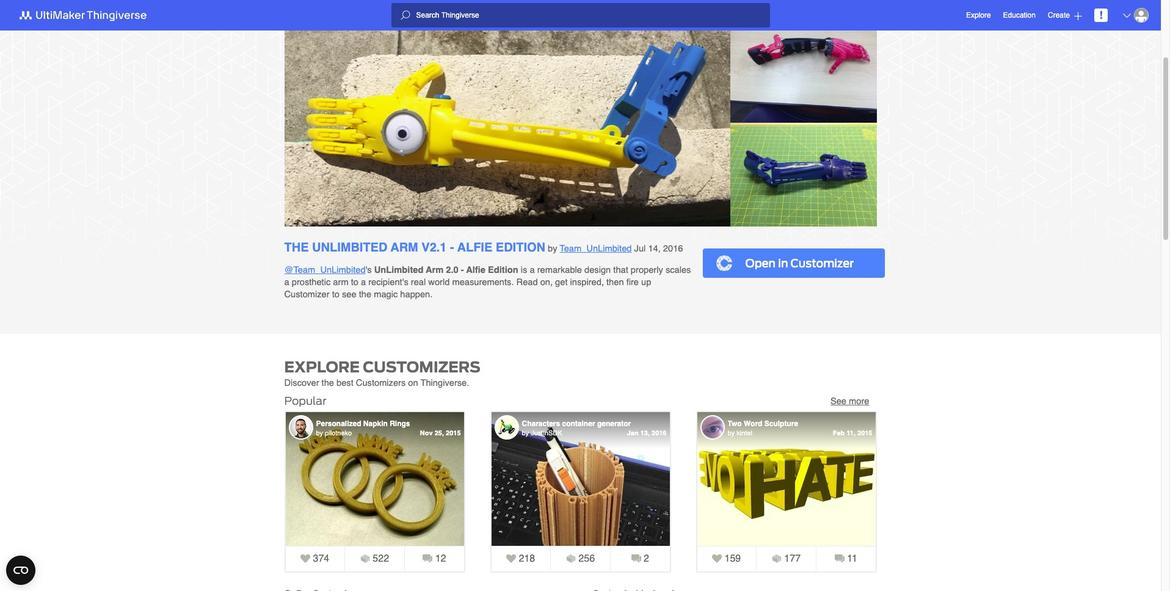 Task type: locate. For each thing, give the bounding box(es) containing it.
recipient's
[[369, 277, 409, 287]]

pilotneko
[[325, 429, 352, 437]]

customizer
[[335, 3, 397, 15], [791, 256, 854, 272], [284, 290, 330, 299]]

2015 right 11, on the bottom right
[[858, 429, 873, 437]]

the inside is a remarkable design that properly scales a prosthetic arm to a recipient's real world measurements. read on, get inspired, then fire up customizer to see the magic happen.
[[359, 290, 372, 299]]

2016
[[664, 244, 683, 254], [652, 429, 667, 437]]

education
[[1004, 11, 1036, 20]]

jul
[[635, 244, 646, 254]]

256
[[579, 554, 595, 565]]

2016 right 14,
[[664, 244, 683, 254]]

- right 2.0
[[461, 265, 464, 275]]

by up the remarkable
[[548, 244, 558, 254]]

the inside explore customizers discover the best customizers on thingiverse.
[[322, 378, 334, 388]]

unlimbited
[[312, 241, 388, 255], [374, 265, 424, 275]]

thingiverse.
[[421, 378, 470, 388]]

edition left is on the top left of page
[[488, 265, 519, 275]]

kintel
[[737, 429, 753, 437]]

explore up popular
[[284, 357, 360, 378]]

customized
[[765, 3, 829, 15]]

0 vertical spatial explore
[[967, 11, 992, 19]]

arm up the world
[[426, 265, 444, 275]]

0 horizontal spatial a
[[284, 277, 289, 287]]

to down 'arm'
[[332, 290, 340, 299]]

personalized
[[316, 420, 361, 428]]

feb
[[833, 429, 845, 437]]

0 vertical spatial 2016
[[664, 244, 683, 254]]

arm
[[333, 277, 349, 287]]

2015 for 12
[[446, 429, 461, 437]]

!
[[1100, 9, 1104, 21]]

177
[[785, 554, 801, 565]]

pilotneko link
[[325, 429, 352, 437]]

kintel image
[[702, 417, 724, 439]]

2015 right 25,
[[446, 429, 461, 437]]

two word sculpture link
[[728, 420, 876, 429]]

avatar image
[[1135, 8, 1149, 23]]

alfie
[[458, 241, 493, 255], [467, 265, 486, 275]]

customizers
[[363, 357, 481, 378], [356, 378, 406, 388]]

by left pilotneko
[[316, 429, 323, 437]]

a down 's
[[361, 277, 366, 287]]

by down characters
[[522, 429, 529, 437]]

v2.1
[[422, 241, 447, 255]]

on
[[408, 378, 418, 388]]

see more
[[831, 396, 870, 406]]

1 horizontal spatial -
[[461, 265, 464, 275]]

a right is on the top left of page
[[530, 265, 535, 275]]

unlimbited up recipient's
[[374, 265, 424, 275]]

two word sculpture image
[[698, 412, 876, 546]]

by inside the unlimbited arm v2.1 - alfie edition by team_unlimbited jul 14, 2016
[[548, 244, 558, 254]]

explore left education
[[967, 11, 992, 19]]

discover
[[284, 378, 319, 388]]

explore customizers discover the best customizers on thingiverse.
[[284, 357, 481, 388]]

0 vertical spatial unlimbited
[[312, 241, 388, 255]]

then
[[607, 277, 624, 287]]

2016 inside the unlimbited arm v2.1 - alfie edition by team_unlimbited jul 14, 2016
[[664, 244, 683, 254]]

explore for explore customizers discover the best customizers on thingiverse.
[[284, 357, 360, 378]]

a
[[530, 265, 535, 275], [284, 277, 289, 287], [361, 277, 366, 287]]

2 vertical spatial customizer
[[284, 290, 330, 299]]

1 vertical spatial to
[[332, 290, 340, 299]]

customizer down prosthetic
[[284, 290, 330, 299]]

two
[[728, 420, 742, 428]]

get
[[556, 277, 568, 287]]

the right see
[[359, 290, 372, 299]]

2016 right 13,
[[652, 429, 667, 437]]

to up see
[[351, 277, 359, 287]]

explore inside explore customizers discover the best customizers on thingiverse.
[[284, 357, 360, 378]]

0 horizontal spatial 2015
[[446, 429, 461, 437]]

2 horizontal spatial customizer
[[791, 256, 854, 272]]

177 link
[[757, 554, 816, 565]]

alfie up the measurements.
[[467, 265, 486, 275]]

1 horizontal spatial explore
[[967, 11, 992, 19]]

- right v2.1 in the left of the page
[[450, 241, 454, 255]]

open widget image
[[6, 556, 35, 585]]

create button
[[1049, 5, 1083, 25]]

customizer left search control 'icon'
[[335, 3, 397, 15]]

edition
[[496, 241, 546, 255], [488, 265, 519, 275]]

374
[[313, 554, 330, 565]]

customizer right in at top right
[[791, 256, 854, 272]]

customized versions
[[765, 3, 877, 15]]

522 link
[[345, 554, 404, 565]]

the unlimbited arm v2.1 - alfie edition by team_unlimbited jul 14, 2016
[[284, 241, 683, 255]]

-
[[450, 241, 454, 255], [461, 265, 464, 275]]

2 2015 from the left
[[858, 429, 873, 437]]

by down the two
[[728, 429, 735, 437]]

1 vertical spatial unlimbited
[[374, 265, 424, 275]]

1 horizontal spatial customizer
[[335, 3, 397, 15]]

nov 25, 2015
[[420, 429, 461, 437]]

alfie up 2.0
[[458, 241, 493, 255]]

12 link
[[405, 554, 464, 565]]

2 link
[[611, 554, 670, 565]]

0 vertical spatial the
[[359, 290, 372, 299]]

characters container generator
[[522, 420, 631, 428]]

2015 for 11
[[858, 429, 873, 437]]

see more link
[[831, 395, 870, 407]]

the left best
[[322, 378, 334, 388]]

1 vertical spatial the
[[322, 378, 334, 388]]

justinsdk image
[[496, 417, 518, 439]]

by kintel
[[728, 429, 753, 437]]

by
[[548, 244, 558, 254], [316, 429, 323, 437], [522, 429, 529, 437], [728, 429, 735, 437]]

arm up "@team_unlimbited 's unlimbited arm 2.0 - alfie edition" on the left top of the page
[[391, 241, 418, 255]]

sculpture
[[765, 420, 799, 428]]

0 horizontal spatial explore
[[284, 357, 360, 378]]

education link
[[1004, 9, 1036, 21]]

plusicon image
[[1075, 12, 1083, 20]]

by for 159
[[728, 429, 735, 437]]

0 vertical spatial arm
[[391, 241, 418, 255]]

customizers up "rings"
[[363, 357, 481, 378]]

1 vertical spatial explore
[[284, 357, 360, 378]]

edition up is on the top left of page
[[496, 241, 546, 255]]

522
[[373, 554, 389, 565]]

@team_unlimbited link
[[284, 265, 366, 275]]

11 link
[[817, 554, 876, 565]]

personalized napkin rings image
[[286, 412, 464, 546]]

0 horizontal spatial to
[[332, 290, 340, 299]]

popular
[[284, 395, 327, 407]]

0 vertical spatial -
[[450, 241, 454, 255]]

to
[[351, 277, 359, 287], [332, 290, 340, 299]]

1 horizontal spatial 2015
[[858, 429, 873, 437]]

unlimbited up 's
[[312, 241, 388, 255]]

0 horizontal spatial customizer
[[284, 290, 330, 299]]

the
[[359, 290, 372, 299], [322, 378, 334, 388]]

arm
[[391, 241, 418, 255], [426, 265, 444, 275]]

the unlimbited arm v2.1 - alfie edition link
[[284, 241, 546, 255]]

1 horizontal spatial to
[[351, 277, 359, 287]]

create
[[1049, 11, 1071, 19]]

1 horizontal spatial the
[[359, 290, 372, 299]]

1 horizontal spatial arm
[[426, 265, 444, 275]]

that
[[614, 265, 629, 275]]

0 horizontal spatial -
[[450, 241, 454, 255]]

1 2015 from the left
[[446, 429, 461, 437]]

1 vertical spatial customizer
[[791, 256, 854, 272]]

customizer inside is a remarkable design that properly scales a prosthetic arm to a recipient's real world measurements. read on, get inspired, then fire up customizer to see the magic happen.
[[284, 290, 330, 299]]

a left prosthetic
[[284, 277, 289, 287]]

2015
[[446, 429, 461, 437], [858, 429, 873, 437]]

generator
[[598, 420, 631, 428]]

1 vertical spatial arm
[[426, 265, 444, 275]]

versions
[[831, 3, 877, 15]]

0 horizontal spatial the
[[322, 378, 334, 388]]

magic
[[374, 290, 398, 299]]



Task type: describe. For each thing, give the bounding box(es) containing it.
1 vertical spatial alfie
[[467, 265, 486, 275]]

characters
[[522, 420, 560, 428]]

jan 13, 2016
[[627, 429, 667, 437]]

218
[[519, 554, 535, 565]]

256 link
[[551, 554, 610, 565]]

2 horizontal spatial a
[[530, 265, 535, 275]]

374 link
[[286, 554, 345, 565]]

2.0
[[446, 265, 459, 275]]

by justinsdk
[[522, 429, 563, 437]]

feb 11, 2015
[[833, 429, 873, 437]]

12
[[435, 554, 446, 565]]

14,
[[649, 244, 661, 254]]

kintel link
[[737, 429, 753, 437]]

open
[[746, 256, 776, 272]]

Search Thingiverse text field
[[410, 10, 770, 20]]

two word sculpture
[[728, 420, 799, 428]]

11
[[848, 554, 858, 565]]

justinsdk
[[531, 429, 563, 437]]

characters container generator image
[[492, 412, 670, 546]]

218 link
[[492, 554, 550, 565]]

13,
[[641, 429, 650, 437]]

happen.
[[400, 290, 433, 299]]

characters container generator link
[[522, 420, 670, 429]]

remarkable
[[538, 265, 582, 275]]

read
[[517, 277, 538, 287]]

in
[[779, 256, 789, 272]]

see
[[342, 290, 357, 299]]

on,
[[541, 277, 553, 287]]

1 vertical spatial -
[[461, 265, 464, 275]]

team_unlimbited
[[560, 244, 632, 254]]

rings
[[390, 420, 410, 428]]

pilotneko image
[[290, 417, 312, 439]]

scales
[[666, 265, 691, 275]]

prosthetic
[[292, 277, 331, 287]]

2
[[644, 554, 650, 565]]

container
[[563, 420, 596, 428]]

makerbot logo image
[[12, 8, 161, 23]]

open in customizer link
[[702, 248, 886, 279]]

explore for explore
[[967, 11, 992, 19]]

justinsdk link
[[531, 429, 563, 437]]

personalized napkin rings
[[316, 420, 410, 428]]

customizers left 'on'
[[356, 378, 406, 388]]

see
[[831, 396, 847, 406]]

world
[[429, 277, 450, 287]]

explore button
[[967, 5, 992, 25]]

's
[[366, 265, 372, 275]]

best
[[337, 378, 354, 388]]

inspired,
[[570, 277, 604, 287]]

open in customizer
[[746, 256, 854, 272]]

159 link
[[698, 554, 756, 565]]

nov
[[420, 429, 433, 437]]

featured
[[284, 3, 333, 15]]

is
[[521, 265, 528, 275]]

personalized napkin rings link
[[316, 420, 464, 429]]

by for 374
[[316, 429, 323, 437]]

by for 218
[[522, 429, 529, 437]]

1 vertical spatial edition
[[488, 265, 519, 275]]

the
[[284, 241, 309, 255]]

properly
[[631, 265, 664, 275]]

jan
[[627, 429, 639, 437]]

real
[[411, 277, 426, 287]]

0 vertical spatial customizer
[[335, 3, 397, 15]]

0 vertical spatial to
[[351, 277, 359, 287]]

search control image
[[401, 10, 410, 20]]

fire
[[627, 277, 639, 287]]

11,
[[847, 429, 856, 437]]

@team_unlimbited
[[284, 265, 366, 275]]

159
[[725, 554, 741, 565]]

team_unlimbited link
[[560, 244, 632, 254]]

! link
[[1095, 9, 1108, 22]]

0 vertical spatial edition
[[496, 241, 546, 255]]

@team_unlimbited 's unlimbited arm 2.0 - alfie edition
[[284, 265, 519, 275]]

0 horizontal spatial arm
[[391, 241, 418, 255]]

napkin
[[364, 420, 388, 428]]

0 vertical spatial alfie
[[458, 241, 493, 255]]

design
[[585, 265, 611, 275]]

by pilotneko
[[316, 429, 352, 437]]

up
[[642, 277, 652, 287]]

word
[[744, 420, 763, 428]]

1 horizontal spatial a
[[361, 277, 366, 287]]

measurements.
[[452, 277, 514, 287]]

featured customizer
[[284, 3, 397, 15]]

1 vertical spatial 2016
[[652, 429, 667, 437]]



Task type: vqa. For each thing, say whether or not it's contained in the screenshot.
Mew(Pokemon) Like image
no



